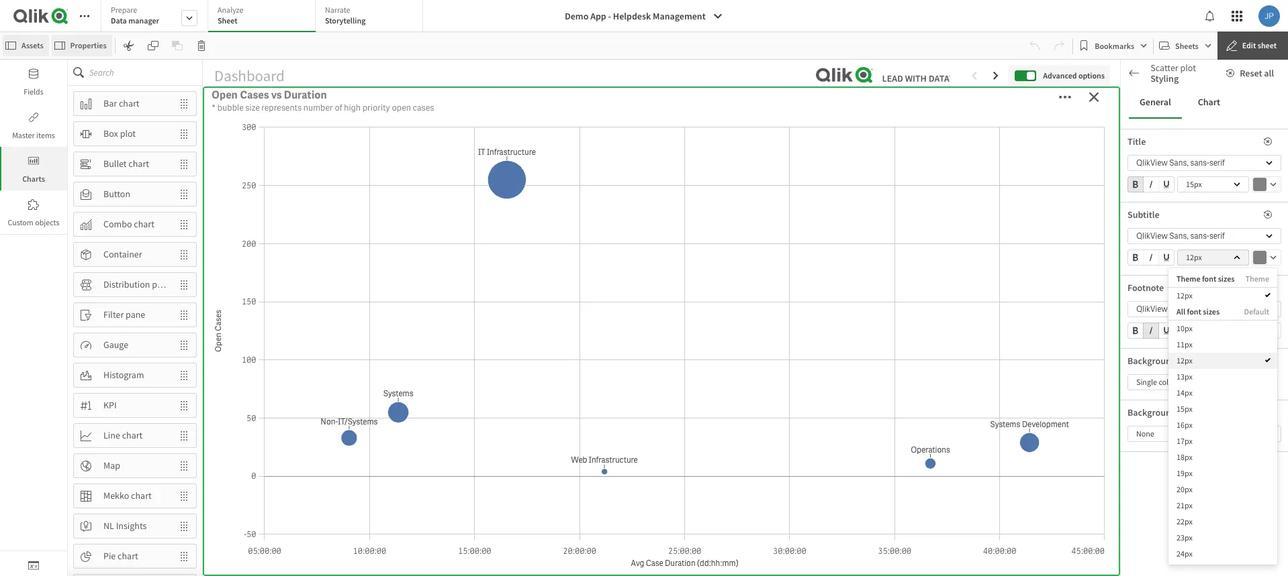 Task type: describe. For each thing, give the bounding box(es) containing it.
demo
[[565, 10, 589, 22]]

size inside open cases vs duration * bubble size represents number of high priority open cases
[[245, 102, 260, 113]]

edit sheet button
[[1217, 32, 1288, 60]]

color
[[1178, 355, 1199, 367]]

move image for button
[[172, 183, 196, 206]]

scatter chart image
[[1131, 74, 1142, 85]]

bubble size
[[1128, 421, 1172, 433]]

general inside 'button'
[[1140, 96, 1171, 108]]

chart button
[[1187, 87, 1231, 119]]

map
[[103, 460, 120, 472]]

filter
[[103, 309, 124, 321]]

to right 'object'
[[1222, 278, 1229, 288]]

need
[[1189, 288, 1206, 298]]

sheets
[[1175, 41, 1199, 51]]

12px inside popup button
[[1186, 253, 1202, 263]]

if you want to add the object to master visualizations, you need to set state to <inherited>.
[[1128, 278, 1254, 308]]

state inside if you want to add the object to master visualizations, you need to set state to <inherited>.
[[1227, 288, 1244, 298]]

chart for chart suggestions
[[1152, 73, 1174, 85]]

high
[[270, 86, 313, 114]]

bubble
[[217, 102, 244, 113]]

fields button
[[0, 60, 67, 103]]

scatter
[[1151, 62, 1178, 74]]

open for open cases vs duration * bubble size represents number of high priority open cases
[[212, 88, 238, 102]]

demo app - helpdesk management
[[565, 10, 706, 22]]

prepare data manager
[[111, 5, 159, 26]]

assets button
[[3, 35, 49, 56]]

chart for mekko chart
[[131, 490, 152, 502]]

plot for scatter plot styling
[[1180, 62, 1196, 74]]

move image for nl insights
[[172, 515, 196, 538]]

scatter plot styling
[[1151, 62, 1196, 85]]

demo app - helpdesk management button
[[557, 5, 731, 27]]

alternate
[[1138, 207, 1174, 219]]

alternate states
[[1138, 207, 1199, 219]]

open for open cases by priority type
[[589, 167, 615, 181]]

bar chart
[[103, 97, 139, 110]]

copy image
[[147, 40, 158, 51]]

move image for filter pane
[[172, 304, 196, 327]]

move image for bullet chart
[[172, 153, 196, 176]]

0 horizontal spatial you
[[1133, 278, 1145, 288]]

helpdesk
[[613, 10, 651, 22]]

of
[[335, 102, 342, 113]]

chart suggestions
[[1152, 73, 1224, 85]]

chart for combo chart
[[134, 218, 154, 230]]

custom objects
[[8, 218, 59, 228]]

chart for bar chart
[[119, 97, 139, 110]]

*
[[212, 102, 216, 113]]

objects
[[35, 218, 59, 228]]

narrate
[[325, 5, 350, 15]]

tab list containing prepare
[[101, 0, 428, 34]]

move image for map
[[172, 455, 196, 478]]

max
[[1128, 509, 1143, 521]]

analyze sheet
[[218, 5, 243, 26]]

low
[[879, 86, 919, 114]]

puzzle image
[[28, 199, 39, 210]]

navigation
[[1128, 382, 1170, 394]]

application containing 72
[[0, 0, 1288, 577]]

cases
[[413, 102, 434, 113]]

14px
[[1177, 388, 1192, 398]]

chart for line chart
[[122, 430, 143, 442]]

1 horizontal spatial you
[[1176, 288, 1188, 298]]

background for background color
[[1128, 355, 1176, 367]]

fields
[[24, 87, 44, 97]]

1 vertical spatial styling
[[1154, 352, 1182, 364]]

203
[[928, 114, 1002, 167]]

20px
[[1177, 485, 1192, 495]]

tab list containing general
[[1129, 87, 1280, 119]]

title
[[1128, 136, 1146, 148]]

prepare
[[111, 5, 137, 15]]

1 vertical spatial general
[[1138, 182, 1169, 194]]

<inherited>.
[[1128, 298, 1167, 308]]

image
[[1178, 407, 1203, 419]]

delete image
[[196, 40, 207, 51]]

master
[[12, 130, 35, 140]]

next image
[[1263, 352, 1271, 364]]

bar
[[103, 97, 117, 110]]

by
[[649, 167, 660, 181]]

1 vertical spatial 12px
[[1177, 291, 1192, 301]]

13px
[[1177, 372, 1192, 382]]

line chart
[[103, 430, 143, 442]]

move image for line chart
[[172, 425, 196, 448]]

24px
[[1177, 549, 1192, 559]]

mekko
[[103, 490, 129, 502]]

over
[[325, 390, 348, 404]]

link image
[[28, 112, 39, 123]]

duration
[[284, 88, 327, 102]]

move image for container
[[172, 243, 196, 266]]

want
[[1147, 278, 1164, 288]]

none text field inside application
[[1128, 524, 1242, 543]]

navigation off
[[1128, 382, 1170, 410]]

next sheet: performance image
[[991, 70, 1002, 81]]

cases inside low priority cases 203
[[996, 86, 1051, 114]]

move image for pie chart
[[172, 546, 196, 568]]

move image for distribution plot
[[172, 274, 196, 296]]

object
[[1200, 278, 1221, 288]]

variables image
[[28, 561, 39, 571]]

plot for box plot
[[120, 128, 136, 140]]

high
[[344, 102, 361, 113]]

palette image
[[1134, 353, 1145, 363]]

group for title
[[1128, 177, 1175, 195]]

1 horizontal spatial size
[[1158, 421, 1172, 433]]

assets
[[21, 40, 43, 50]]

plot for distribution plot
[[152, 279, 168, 291]]

reset
[[1240, 67, 1262, 79]]

appearance tab
[[1121, 150, 1288, 175]]

advanced options
[[1043, 70, 1105, 80]]

footnote
[[1128, 282, 1164, 294]]

the
[[1188, 278, 1199, 288]]

if
[[1128, 278, 1132, 288]]

add
[[1174, 278, 1186, 288]]

kpi
[[103, 400, 117, 412]]

nl
[[103, 521, 114, 533]]

grid line spacing
[[1128, 557, 1193, 569]]

2 vertical spatial 12px
[[1177, 356, 1192, 366]]

storytelling
[[325, 15, 366, 26]]

options
[[1078, 70, 1105, 80]]

charts
[[22, 174, 45, 184]]

custom objects button
[[0, 191, 67, 234]]

cases inside the high priority cases 72
[[390, 86, 446, 114]]

17px
[[1177, 436, 1192, 447]]

items
[[36, 130, 55, 140]]

cut image
[[123, 40, 134, 51]]

master items
[[12, 130, 55, 140]]



Task type: vqa. For each thing, say whether or not it's contained in the screenshot.
'here.'
no



Task type: locate. For each thing, give the bounding box(es) containing it.
general down scatter chart image
[[1140, 96, 1171, 108]]

group up palette image in the right of the page
[[1128, 323, 1175, 342]]

triangle bottom image for presentation
[[1121, 322, 1138, 328]]

edit
[[1242, 40, 1256, 50]]

cases inside open cases vs duration * bubble size represents number of high priority open cases
[[240, 88, 269, 102]]

4 move image from the top
[[172, 243, 196, 266]]

pie chart
[[103, 551, 138, 563]]

triangle bottom image
[[1121, 209, 1138, 216], [1121, 322, 1138, 328]]

move image right insights
[[172, 515, 196, 538]]

priority
[[362, 102, 390, 113]]

2 vertical spatial open
[[210, 390, 236, 404]]

triangle bottom image for alternate states
[[1121, 209, 1138, 216]]

move image for combo chart
[[172, 213, 196, 236]]

open left 'vs'
[[212, 88, 238, 102]]

sheets button
[[1156, 35, 1215, 56]]

chart down suggestions
[[1198, 96, 1220, 108]]

Search text field
[[89, 60, 202, 85]]

0 vertical spatial group
[[1128, 177, 1175, 195]]

0 vertical spatial move image
[[172, 153, 196, 176]]

pie
[[103, 551, 116, 563]]

chart right combo
[[134, 218, 154, 230]]

advanced
[[1043, 70, 1077, 80]]

1 vertical spatial group
[[1128, 250, 1175, 269]]

0 vertical spatial styling
[[1151, 73, 1179, 85]]

22px
[[1177, 517, 1192, 527]]

distribution
[[103, 279, 150, 291]]

1 background from the top
[[1128, 355, 1176, 367]]

triangle bottom image down the <inherited>. at right bottom
[[1121, 322, 1138, 328]]

styling up general 'button'
[[1151, 73, 1179, 85]]

medium
[[557, 86, 633, 114]]

list box inside application
[[1168, 269, 1277, 565]]

1 horizontal spatial state
[[1227, 288, 1244, 298]]

reset all button
[[1218, 62, 1285, 84]]

2 triangle bottom image from the top
[[1121, 322, 1138, 328]]

object image
[[28, 156, 39, 167]]

master items button
[[0, 103, 67, 147]]

list box
[[1168, 269, 1277, 565]]

1 vertical spatial move image
[[172, 183, 196, 206]]

1 vertical spatial state
[[1227, 288, 1244, 298]]

0 vertical spatial general
[[1140, 96, 1171, 108]]

reset all
[[1240, 67, 1274, 79]]

plot inside the 'scatter plot styling'
[[1180, 62, 1196, 74]]

open for open & resolved cases over time
[[210, 390, 236, 404]]

tab list
[[101, 0, 428, 34], [1129, 87, 1280, 119]]

line
[[103, 430, 120, 442]]

0 vertical spatial open
[[212, 88, 238, 102]]

properties
[[70, 40, 107, 50]]

sheet
[[218, 15, 237, 26]]

move image for box plot
[[172, 123, 196, 145]]

1 move image from the top
[[172, 153, 196, 176]]

custom
[[8, 218, 33, 228]]

subtitle
[[1128, 209, 1160, 221]]

box plot
[[103, 128, 136, 140]]

chart for chart
[[1198, 96, 1220, 108]]

background up "navigation"
[[1128, 355, 1176, 367]]

state
[[1128, 231, 1148, 243], [1227, 288, 1244, 298]]

max visible bubbles
[[1128, 509, 1204, 521]]

triangle bottom image down triangle right image
[[1121, 209, 1138, 216]]

to right set
[[1246, 288, 1252, 298]]

cases inside medium priority cases 142
[[710, 86, 766, 114]]

to left set
[[1207, 288, 1214, 298]]

application
[[0, 0, 1288, 577]]

12px down add
[[1177, 291, 1192, 301]]

spacing
[[1162, 557, 1193, 569]]

styling
[[1151, 73, 1179, 85], [1154, 352, 1182, 364]]

group for subtitle
[[1128, 250, 1175, 269]]

data
[[111, 15, 127, 26]]

10px 11px 12px 13px 14px 15px 16px 17px 18px 19px 20px 21px 22px 23px 24px
[[1177, 324, 1192, 559]]

chart
[[119, 97, 139, 110], [128, 158, 149, 170], [134, 218, 154, 230], [122, 430, 143, 442], [131, 490, 152, 502], [118, 551, 138, 563]]

1 vertical spatial size
[[1158, 421, 1172, 433]]

states
[[1176, 207, 1199, 219]]

19px
[[1177, 469, 1192, 479]]

general up alternate
[[1138, 182, 1169, 194]]

1 move image from the top
[[172, 92, 196, 115]]

-
[[608, 10, 611, 22]]

move image for mekko chart
[[172, 485, 196, 508]]

you
[[1133, 278, 1145, 288], [1176, 288, 1188, 298]]

move image
[[172, 92, 196, 115], [172, 123, 196, 145], [172, 213, 196, 236], [172, 243, 196, 266], [172, 274, 196, 296], [172, 304, 196, 327], [172, 334, 196, 357], [172, 364, 196, 387], [172, 395, 196, 417], [172, 425, 196, 448], [172, 455, 196, 478], [172, 485, 196, 508], [172, 546, 196, 568]]

group
[[1128, 177, 1175, 195], [1128, 250, 1175, 269], [1128, 323, 1175, 342]]

9 move image from the top
[[172, 395, 196, 417]]

master
[[1230, 278, 1254, 288]]

move image for bar chart
[[172, 92, 196, 115]]

general button
[[1129, 87, 1182, 119]]

filter pane
[[103, 309, 145, 321]]

priority for 72
[[318, 86, 386, 114]]

chart right mekko
[[131, 490, 152, 502]]

0 vertical spatial state
[[1128, 231, 1148, 243]]

you left the
[[1176, 288, 1188, 298]]

state down subtitle
[[1128, 231, 1148, 243]]

1 horizontal spatial chart
[[1198, 96, 1220, 108]]

move image for gauge
[[172, 334, 196, 357]]

move image for kpi
[[172, 395, 196, 417]]

background up bubble size
[[1128, 407, 1176, 419]]

chart right line
[[122, 430, 143, 442]]

2 vertical spatial move image
[[172, 515, 196, 538]]

0 vertical spatial triangle bottom image
[[1121, 209, 1138, 216]]

0 horizontal spatial state
[[1128, 231, 1148, 243]]

0 horizontal spatial plot
[[120, 128, 136, 140]]

10 move image from the top
[[172, 425, 196, 448]]

to
[[1165, 278, 1172, 288], [1222, 278, 1229, 288], [1207, 288, 1214, 298], [1246, 288, 1252, 298]]

type
[[701, 167, 724, 181]]

1 vertical spatial plot
[[120, 128, 136, 140]]

priority inside the high priority cases 72
[[318, 86, 386, 114]]

plot right distribution
[[152, 279, 168, 291]]

group up want at top
[[1128, 250, 1175, 269]]

2 move image from the top
[[172, 183, 196, 206]]

11 move image from the top
[[172, 455, 196, 478]]

0 horizontal spatial chart
[[1152, 73, 1174, 85]]

priority for 203
[[923, 86, 991, 114]]

to left add
[[1165, 278, 1172, 288]]

size
[[245, 102, 260, 113], [1158, 421, 1172, 433]]

1 triangle bottom image from the top
[[1121, 209, 1138, 216]]

nl insights
[[103, 521, 147, 533]]

8 move image from the top
[[172, 364, 196, 387]]

2 vertical spatial group
[[1128, 323, 1175, 342]]

manager
[[128, 15, 159, 26]]

2 vertical spatial plot
[[152, 279, 168, 291]]

styling down the 11px
[[1154, 352, 1182, 364]]

72
[[334, 114, 382, 167]]

0 vertical spatial plot
[[1180, 62, 1196, 74]]

box
[[103, 128, 118, 140]]

open left by
[[589, 167, 615, 181]]

pane
[[126, 309, 145, 321]]

state right set
[[1227, 288, 1244, 298]]

triangle right image
[[1121, 184, 1138, 191]]

open cases vs duration * bubble size represents number of high priority open cases
[[212, 88, 434, 113]]

app
[[590, 10, 606, 22]]

presentation
[[1138, 320, 1188, 332]]

plot right box
[[120, 128, 136, 140]]

move image for histogram
[[172, 364, 196, 387]]

time
[[351, 390, 375, 404]]

edit sheet
[[1242, 40, 1277, 50]]

combo chart
[[103, 218, 154, 230]]

priority inside low priority cases 203
[[923, 86, 991, 114]]

12px up the
[[1186, 253, 1202, 263]]

chart for pie chart
[[118, 551, 138, 563]]

1 vertical spatial chart
[[1198, 96, 1220, 108]]

3 move image from the top
[[172, 213, 196, 236]]

13 move image from the top
[[172, 546, 196, 568]]

0 horizontal spatial tab list
[[101, 0, 428, 34]]

None text field
[[1128, 524, 1242, 543]]

1 horizontal spatial plot
[[152, 279, 168, 291]]

15px
[[1177, 404, 1192, 414]]

bookmarks button
[[1076, 35, 1150, 56]]

size down background image
[[1158, 421, 1172, 433]]

0 vertical spatial background
[[1128, 355, 1176, 367]]

142
[[625, 114, 698, 167]]

plot down sheets
[[1180, 62, 1196, 74]]

vs
[[271, 88, 282, 102]]

chart for bullet chart
[[128, 158, 149, 170]]

background color
[[1128, 355, 1199, 367]]

chart right bullet
[[128, 158, 149, 170]]

container
[[103, 249, 142, 261]]

chart up general 'button'
[[1152, 73, 1174, 85]]

1 group from the top
[[1128, 177, 1175, 195]]

7 move image from the top
[[172, 334, 196, 357]]

priority for 142
[[637, 86, 706, 114]]

12 move image from the top
[[172, 485, 196, 508]]

open
[[392, 102, 411, 113]]

&
[[238, 390, 245, 404]]

represents
[[261, 102, 302, 113]]

2 horizontal spatial plot
[[1180, 62, 1196, 74]]

0 vertical spatial size
[[245, 102, 260, 113]]

2 move image from the top
[[172, 123, 196, 145]]

move image
[[172, 153, 196, 176], [172, 183, 196, 206], [172, 515, 196, 538]]

3 move image from the top
[[172, 515, 196, 538]]

sheet
[[1258, 40, 1277, 50]]

database image
[[28, 68, 39, 79]]

number
[[303, 102, 333, 113]]

styling inside the 'scatter plot styling'
[[1151, 73, 1179, 85]]

0 vertical spatial chart
[[1152, 73, 1174, 85]]

move image right bullet chart
[[172, 153, 196, 176]]

2 background from the top
[[1128, 407, 1176, 419]]

size right bubble
[[245, 102, 260, 113]]

priority inside medium priority cases 142
[[637, 86, 706, 114]]

chart right bar
[[119, 97, 139, 110]]

1 vertical spatial open
[[589, 167, 615, 181]]

you right if
[[1133, 278, 1145, 288]]

high priority cases 72
[[270, 86, 446, 167]]

16px
[[1177, 420, 1192, 430]]

management
[[653, 10, 706, 22]]

23px
[[1177, 533, 1192, 543]]

list box containing 12px
[[1168, 269, 1277, 565]]

12px down the 11px
[[1177, 356, 1192, 366]]

chart inside button
[[1198, 96, 1220, 108]]

move image right the 'button'
[[172, 183, 196, 206]]

group for footnote
[[1128, 323, 1175, 342]]

all
[[1264, 67, 1274, 79]]

open & resolved cases over time
[[210, 390, 375, 404]]

0 horizontal spatial size
[[245, 102, 260, 113]]

2 group from the top
[[1128, 250, 1175, 269]]

1 vertical spatial tab list
[[1129, 87, 1280, 119]]

1 vertical spatial triangle bottom image
[[1121, 322, 1138, 328]]

0 vertical spatial 12px
[[1186, 253, 1202, 263]]

0 vertical spatial tab list
[[101, 0, 428, 34]]

1 vertical spatial background
[[1128, 407, 1176, 419]]

bullet chart
[[103, 158, 149, 170]]

3 group from the top
[[1128, 323, 1175, 342]]

open inside open cases vs duration * bubble size represents number of high priority open cases
[[212, 88, 238, 102]]

analyze
[[218, 5, 243, 15]]

gauge
[[103, 339, 128, 351]]

group down "appearance" on the top right of the page
[[1128, 177, 1175, 195]]

bubble
[[1128, 421, 1156, 433]]

background for background image
[[1128, 407, 1176, 419]]

chart right the pie
[[118, 551, 138, 563]]

5 move image from the top
[[172, 274, 196, 296]]

1 horizontal spatial tab list
[[1129, 87, 1280, 119]]

open left the & in the left of the page
[[210, 390, 236, 404]]

chart
[[1152, 73, 1174, 85], [1198, 96, 1220, 108]]

histogram
[[103, 369, 144, 382]]

6 move image from the top
[[172, 304, 196, 327]]



